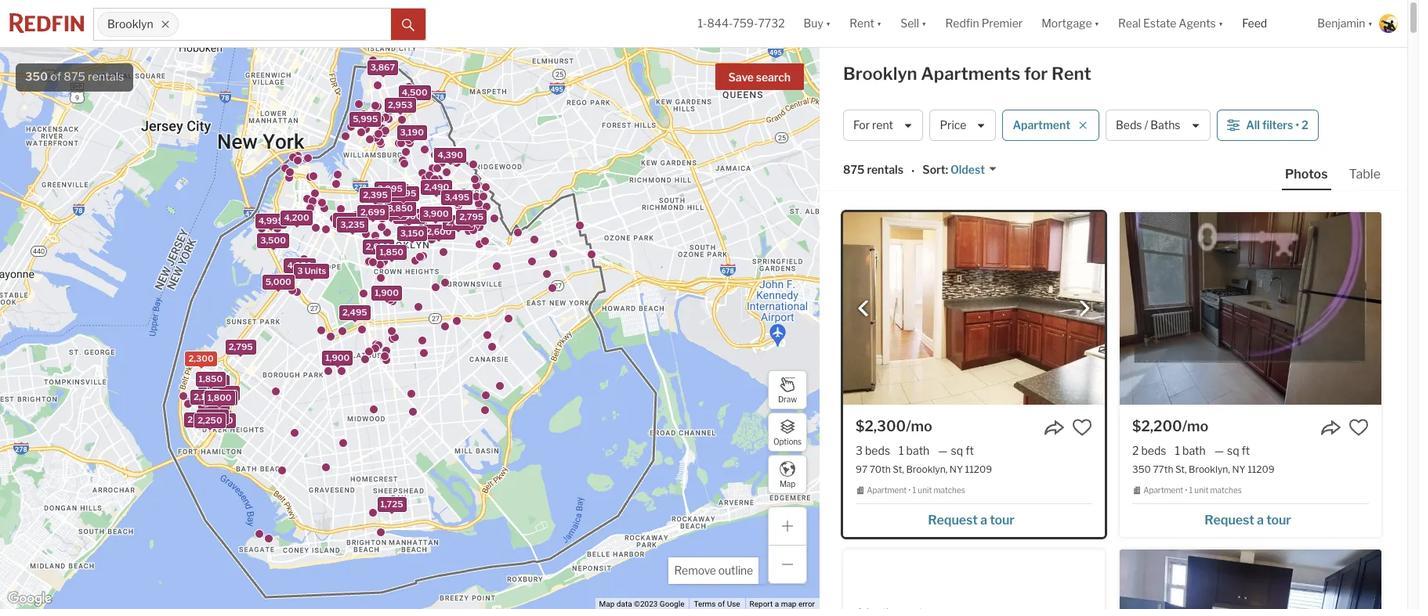 Task type: locate. For each thing, give the bounding box(es) containing it.
buy ▾
[[804, 17, 831, 30]]

brooklyn, right 70th
[[906, 464, 948, 476]]

sq up 350 77th st, brooklyn, ny 11209
[[1227, 444, 1239, 458]]

2 11209 from the left
[[1248, 464, 1275, 476]]

2
[[1302, 119, 1308, 132], [1132, 444, 1139, 458]]

1 vertical spatial rentals
[[867, 163, 904, 177]]

0 horizontal spatial st,
[[893, 464, 904, 476]]

brooklyn
[[107, 18, 153, 31], [843, 63, 917, 84]]

0 horizontal spatial request a tour button
[[856, 508, 1092, 531]]

3,500
[[396, 210, 422, 221], [260, 235, 286, 246]]

▾ left 'user photo'
[[1368, 17, 1373, 30]]

map for map data ©2023 google
[[599, 600, 615, 609]]

2,300 up 2,200
[[188, 353, 214, 364]]

0 horizontal spatial brooklyn,
[[906, 464, 948, 476]]

1 request a tour button from the left
[[856, 508, 1092, 531]]

/mo up 97 70th st, brooklyn, ny 11209 at the right bottom of page
[[906, 418, 932, 435]]

— sq ft up 97 70th st, brooklyn, ny 11209 at the right bottom of page
[[938, 444, 974, 458]]

oldest button
[[948, 163, 998, 178]]

2 ▾ from the left
[[877, 17, 882, 30]]

2 st, from the left
[[1175, 464, 1187, 476]]

real
[[1118, 17, 1141, 30]]

0 vertical spatial rentals
[[88, 70, 124, 84]]

map region
[[0, 0, 868, 610]]

▾ right buy
[[826, 17, 831, 30]]

ny right 77th
[[1232, 464, 1246, 476]]

map inside button
[[780, 479, 796, 489]]

apartment down 77th
[[1143, 486, 1183, 495]]

1 horizontal spatial 1 bath
[[1175, 444, 1206, 458]]

2 down "$2,200"
[[1132, 444, 1139, 458]]

0 horizontal spatial 3,500
[[260, 235, 286, 246]]

all filters • 2
[[1246, 119, 1308, 132]]

4,995 right 2,395
[[391, 188, 416, 198]]

rent right "for"
[[1052, 63, 1091, 84]]

2,400 down 1,800
[[200, 411, 225, 422]]

redfin premier button
[[936, 0, 1032, 47]]

report a map error
[[750, 600, 815, 609]]

1 11209 from the left
[[965, 464, 992, 476]]

0 horizontal spatial sq
[[951, 444, 963, 458]]

sell
[[901, 17, 919, 30]]

beds / baths button
[[1106, 110, 1211, 141]]

2,400 down 2,350
[[208, 415, 233, 426]]

2 ny from the left
[[1232, 464, 1246, 476]]

— sq ft up 350 77th st, brooklyn, ny 11209
[[1214, 444, 1250, 458]]

2 ft from the left
[[1242, 444, 1250, 458]]

1 horizontal spatial 875
[[843, 163, 865, 177]]

2 apartment • 1 unit matches from the left
[[1143, 486, 1242, 495]]

1,900
[[375, 287, 399, 298], [325, 352, 350, 363]]

0 horizontal spatial —
[[938, 444, 948, 458]]

1 vertical spatial 875
[[843, 163, 865, 177]]

0 vertical spatial 875
[[64, 70, 85, 84]]

2 beds
[[1132, 444, 1166, 458]]

2,795 down 3,495
[[459, 211, 484, 222]]

1 request from the left
[[928, 513, 978, 528]]

st, right 77th
[[1175, 464, 1187, 476]]

1 horizontal spatial map
[[780, 479, 796, 489]]

apartment inside button
[[1013, 119, 1071, 132]]

2 request from the left
[[1205, 513, 1255, 528]]

• right filters
[[1296, 119, 1299, 132]]

0 horizontal spatial brooklyn
[[107, 18, 153, 31]]

2 favorite button image from the left
[[1349, 418, 1369, 438]]

request down 97 70th st, brooklyn, ny 11209 at the right bottom of page
[[928, 513, 978, 528]]

0 vertical spatial 4,500
[[402, 87, 428, 97]]

1 vertical spatial 3
[[856, 444, 863, 458]]

photo of 350 77th st, brooklyn, ny 11209 image
[[1120, 212, 1382, 405]]

▾ right sell
[[922, 17, 927, 30]]

0 vertical spatial 4,995
[[391, 188, 416, 198]]

1
[[899, 444, 904, 458], [1175, 444, 1180, 458], [913, 486, 916, 495], [1189, 486, 1193, 495]]

1 horizontal spatial — sq ft
[[1214, 444, 1250, 458]]

2 1 bath from the left
[[1175, 444, 1206, 458]]

1 horizontal spatial apartment • 1 unit matches
[[1143, 486, 1242, 495]]

97
[[856, 464, 868, 476]]

1 bath
[[899, 444, 930, 458], [1175, 444, 1206, 458]]

premier
[[982, 17, 1023, 30]]

1 vertical spatial rent
[[1052, 63, 1091, 84]]

apartment down 70th
[[867, 486, 907, 495]]

1 horizontal spatial /mo
[[1182, 418, 1209, 435]]

request a tour button for $2,200 /mo
[[1132, 508, 1369, 531]]

request for $2,300 /mo
[[928, 513, 978, 528]]

apartment
[[1013, 119, 1071, 132], [867, 486, 907, 495], [1143, 486, 1183, 495]]

0 horizontal spatial 2
[[1132, 444, 1139, 458]]

/mo up 350 77th st, brooklyn, ny 11209
[[1182, 418, 1209, 435]]

price
[[940, 119, 967, 132]]

remove brooklyn image
[[161, 20, 170, 29]]

ny
[[950, 464, 963, 476], [1232, 464, 1246, 476]]

apartment left remove apartment icon
[[1013, 119, 1071, 132]]

bath up 97 70th st, brooklyn, ny 11209 at the right bottom of page
[[906, 444, 930, 458]]

1 1 bath from the left
[[899, 444, 930, 458]]

•
[[1296, 119, 1299, 132], [911, 164, 915, 178], [908, 486, 911, 495], [1185, 486, 1188, 495]]

st, for $2,300
[[893, 464, 904, 476]]

4,995 left 4,200
[[258, 215, 284, 226]]

0 horizontal spatial beds
[[865, 444, 890, 458]]

brooklyn, right 77th
[[1189, 464, 1230, 476]]

4 ▾ from the left
[[1094, 17, 1099, 30]]

0 vertical spatial 3
[[297, 265, 303, 276]]

1,900 down 2,495
[[325, 352, 350, 363]]

1 horizontal spatial st,
[[1175, 464, 1187, 476]]

request a tour up photo of 329 95th st, brooklyn, ny 11209
[[1205, 513, 1291, 528]]

apartment button
[[1003, 110, 1100, 141]]

beds up 70th
[[865, 444, 890, 458]]

3 ▾ from the left
[[922, 17, 927, 30]]

photo of 329 95th st, brooklyn, ny 11209 image
[[1120, 550, 1382, 610]]

0 vertical spatial 1,850
[[380, 246, 404, 257]]

1 horizontal spatial brooklyn
[[843, 63, 917, 84]]

apartment • 1 unit matches down 350 77th st, brooklyn, ny 11209
[[1143, 486, 1242, 495]]

0 horizontal spatial unit
[[918, 486, 932, 495]]

2 tour from the left
[[1266, 513, 1291, 528]]

—
[[938, 444, 948, 458], [1214, 444, 1224, 458]]

bath up 350 77th st, brooklyn, ny 11209
[[1183, 444, 1206, 458]]

ft up 350 77th st, brooklyn, ny 11209
[[1242, 444, 1250, 458]]

• inside button
[[1296, 119, 1299, 132]]

1 horizontal spatial tour
[[1266, 513, 1291, 528]]

0 horizontal spatial matches
[[934, 486, 965, 495]]

▾ for buy ▾
[[826, 17, 831, 30]]

▾ right agents
[[1218, 17, 1223, 30]]

1 unit from the left
[[918, 486, 932, 495]]

rent
[[850, 17, 874, 30], [1052, 63, 1091, 84]]

options
[[773, 437, 802, 446]]

11209 for $2,300 /mo
[[965, 464, 992, 476]]

4,500 up 2,953
[[402, 87, 428, 97]]

1 horizontal spatial 11209
[[1248, 464, 1275, 476]]

estate
[[1143, 17, 1177, 30]]

1 bath up 97 70th st, brooklyn, ny 11209 at the right bottom of page
[[899, 444, 930, 458]]

benjamin ▾
[[1318, 17, 1373, 30]]

0 vertical spatial 350
[[25, 70, 48, 84]]

4,500 up 2,490
[[437, 148, 463, 159]]

▾ right mortgage
[[1094, 17, 1099, 30]]

2 horizontal spatial apartment
[[1143, 486, 1183, 495]]

2 sq from the left
[[1227, 444, 1239, 458]]

5 ▾ from the left
[[1218, 17, 1223, 30]]

st, right 70th
[[893, 464, 904, 476]]

• down 97 70th st, brooklyn, ny 11209 at the right bottom of page
[[908, 486, 911, 495]]

brooklyn, for $2,300 /mo
[[906, 464, 948, 476]]

6 ▾ from the left
[[1368, 17, 1373, 30]]

unit for $2,300 /mo
[[918, 486, 932, 495]]

1 vertical spatial 2,600
[[201, 397, 227, 408]]

1 — from the left
[[938, 444, 948, 458]]

0 horizontal spatial apartment • 1 unit matches
[[867, 486, 965, 495]]

1 horizontal spatial a
[[980, 513, 987, 528]]

2,600 down 3,900 at the top of the page
[[426, 226, 452, 237]]

1 vertical spatial 350
[[1132, 464, 1151, 476]]

0 horizontal spatial 2,795
[[229, 341, 253, 352]]

1 ny from the left
[[950, 464, 963, 476]]

3 inside map region
[[297, 265, 303, 276]]

1 ▾ from the left
[[826, 17, 831, 30]]

1 horizontal spatial ft
[[1242, 444, 1250, 458]]

:
[[946, 163, 948, 177]]

a for $2,300 /mo
[[980, 513, 987, 528]]

2,495
[[342, 307, 367, 318]]

apartment • 1 unit matches down 97 70th st, brooklyn, ny 11209 at the right bottom of page
[[867, 486, 965, 495]]

1 vertical spatial 2
[[1132, 444, 1139, 458]]

of for terms
[[718, 600, 725, 609]]

1 horizontal spatial rent
[[1052, 63, 1091, 84]]

1 horizontal spatial of
[[718, 600, 725, 609]]

0 horizontal spatial /mo
[[906, 418, 932, 435]]

1 apartment • 1 unit matches from the left
[[867, 486, 965, 495]]

ft up 97 70th st, brooklyn, ny 11209 at the right bottom of page
[[966, 444, 974, 458]]

4,200
[[284, 212, 309, 223]]

2 beds from the left
[[1141, 444, 1166, 458]]

brooklyn for brooklyn apartments for rent
[[843, 63, 917, 84]]

1 st, from the left
[[893, 464, 904, 476]]

2 request a tour from the left
[[1205, 513, 1291, 528]]

map button
[[768, 455, 807, 494]]

bath
[[906, 444, 930, 458], [1183, 444, 1206, 458]]

875 inside 875 rentals •
[[843, 163, 865, 177]]

filters
[[1262, 119, 1293, 132]]

1 horizontal spatial 4,995
[[391, 188, 416, 198]]

— for $2,300 /mo
[[938, 444, 948, 458]]

rentals
[[88, 70, 124, 84], [867, 163, 904, 177]]

1 horizontal spatial ny
[[1232, 464, 1246, 476]]

/mo
[[906, 418, 932, 435], [1182, 418, 1209, 435]]

beds up 77th
[[1141, 444, 1166, 458]]

sq for $2,200 /mo
[[1227, 444, 1239, 458]]

remove
[[674, 564, 716, 578]]

1 /mo from the left
[[906, 418, 932, 435]]

st,
[[893, 464, 904, 476], [1175, 464, 1187, 476]]

1 horizontal spatial 350
[[1132, 464, 1151, 476]]

sq up 97 70th st, brooklyn, ny 11209 at the right bottom of page
[[951, 444, 963, 458]]

sq for $2,300 /mo
[[951, 444, 963, 458]]

2 — sq ft from the left
[[1214, 444, 1250, 458]]

1,850
[[380, 246, 404, 257], [199, 373, 223, 384]]

3,190
[[400, 126, 424, 137]]

1 tour from the left
[[990, 513, 1015, 528]]

0 vertical spatial brooklyn
[[107, 18, 153, 31]]

1 vertical spatial map
[[599, 600, 615, 609]]

1 matches from the left
[[934, 486, 965, 495]]

3
[[297, 265, 303, 276], [856, 444, 863, 458]]

submit search image
[[402, 19, 415, 31]]

ny right 70th
[[950, 464, 963, 476]]

1 favorite button image from the left
[[1072, 418, 1092, 438]]

1 horizontal spatial beds
[[1141, 444, 1166, 458]]

2 inside button
[[1302, 119, 1308, 132]]

unit down 97 70th st, brooklyn, ny 11209 at the right bottom of page
[[918, 486, 932, 495]]

0 horizontal spatial ny
[[950, 464, 963, 476]]

beds
[[865, 444, 890, 458], [1141, 444, 1166, 458]]

1 horizontal spatial sq
[[1227, 444, 1239, 458]]

request a tour button down 97 70th st, brooklyn, ny 11209 at the right bottom of page
[[856, 508, 1092, 531]]

2 /mo from the left
[[1182, 418, 1209, 435]]

1 horizontal spatial request
[[1205, 513, 1255, 528]]

1 horizontal spatial rentals
[[867, 163, 904, 177]]

— up 97 70th st, brooklyn, ny 11209 at the right bottom of page
[[938, 444, 948, 458]]

0 horizontal spatial a
[[775, 600, 779, 609]]

1 horizontal spatial request a tour button
[[1132, 508, 1369, 531]]

3,150
[[400, 227, 424, 238]]

tour
[[990, 513, 1015, 528], [1266, 513, 1291, 528]]

1,850 up '2,100'
[[199, 373, 223, 384]]

2,795 up 2,500
[[229, 341, 253, 352]]

1 beds from the left
[[865, 444, 890, 458]]

request down 350 77th st, brooklyn, ny 11209
[[1205, 513, 1255, 528]]

1 horizontal spatial 2
[[1302, 119, 1308, 132]]

rent right "buy ▾"
[[850, 17, 874, 30]]

1 vertical spatial 4,500
[[437, 148, 463, 159]]

unit for $2,200 /mo
[[1195, 486, 1209, 495]]

rent ▾
[[850, 17, 882, 30]]

brooklyn left remove brooklyn image
[[107, 18, 153, 31]]

0 horizontal spatial 875
[[64, 70, 85, 84]]

0 horizontal spatial 3
[[297, 265, 303, 276]]

1 bath up 350 77th st, brooklyn, ny 11209
[[1175, 444, 1206, 458]]

request a tour down 97 70th st, brooklyn, ny 11209 at the right bottom of page
[[928, 513, 1015, 528]]

3,500 down 4,200
[[260, 235, 286, 246]]

favorite button image
[[1072, 418, 1092, 438], [1349, 418, 1369, 438]]

1,900 down 2,850
[[375, 287, 399, 298]]

0 horizontal spatial of
[[50, 70, 61, 84]]

1 horizontal spatial favorite button image
[[1349, 418, 1369, 438]]

0 vertical spatial 2,600
[[426, 226, 452, 237]]

buy
[[804, 17, 824, 30]]

1 sq from the left
[[951, 444, 963, 458]]

1 horizontal spatial —
[[1214, 444, 1224, 458]]

3,500 up 3,150
[[396, 210, 422, 221]]

3 up "97"
[[856, 444, 863, 458]]

draw
[[778, 395, 797, 404]]

4,500
[[402, 87, 428, 97], [437, 148, 463, 159]]

0 horizontal spatial apartment
[[867, 486, 907, 495]]

• left sort
[[911, 164, 915, 178]]

1 horizontal spatial 1,900
[[375, 287, 399, 298]]

0 horizontal spatial map
[[599, 600, 615, 609]]

None search field
[[179, 9, 391, 40]]

0 horizontal spatial bath
[[906, 444, 930, 458]]

1 request a tour from the left
[[928, 513, 1015, 528]]

1 horizontal spatial 2,795
[[459, 211, 484, 222]]

0 horizontal spatial 1 bath
[[899, 444, 930, 458]]

map left data
[[599, 600, 615, 609]]

2,300 down '2,100'
[[188, 414, 213, 425]]

0 vertical spatial of
[[50, 70, 61, 84]]

▾ for benjamin ▾
[[1368, 17, 1373, 30]]

0 horizontal spatial 350
[[25, 70, 48, 84]]

3 left "units"
[[297, 265, 303, 276]]

matches down 350 77th st, brooklyn, ny 11209
[[1210, 486, 1242, 495]]

2,500
[[211, 387, 236, 398]]

1-844-759-7732
[[698, 17, 785, 30]]

1 horizontal spatial brooklyn,
[[1189, 464, 1230, 476]]

map
[[780, 479, 796, 489], [599, 600, 615, 609]]

0 vertical spatial map
[[780, 479, 796, 489]]

1 vertical spatial of
[[718, 600, 725, 609]]

1 vertical spatial 1,900
[[325, 352, 350, 363]]

1 horizontal spatial request a tour
[[1205, 513, 1291, 528]]

1 down 350 77th st, brooklyn, ny 11209
[[1189, 486, 1193, 495]]

1 horizontal spatial unit
[[1195, 486, 1209, 495]]

google image
[[4, 589, 56, 610]]

1 brooklyn, from the left
[[906, 464, 948, 476]]

0 horizontal spatial request
[[928, 513, 978, 528]]

0 vertical spatial rent
[[850, 17, 874, 30]]

st, for $2,200
[[1175, 464, 1187, 476]]

unit down 350 77th st, brooklyn, ny 11209
[[1195, 486, 1209, 495]]

2,600 up '2,250'
[[201, 397, 227, 408]]

1 bath from the left
[[906, 444, 930, 458]]

1 down 97 70th st, brooklyn, ny 11209 at the right bottom of page
[[913, 486, 916, 495]]

1 vertical spatial 2,795
[[229, 341, 253, 352]]

2 matches from the left
[[1210, 486, 1242, 495]]

1 horizontal spatial 3
[[856, 444, 863, 458]]

0 vertical spatial 3,500
[[396, 210, 422, 221]]

remove apartment image
[[1078, 121, 1088, 130]]

11209 for $2,200 /mo
[[1248, 464, 1275, 476]]

▾
[[826, 17, 831, 30], [877, 17, 882, 30], [922, 17, 927, 30], [1094, 17, 1099, 30], [1218, 17, 1223, 30], [1368, 17, 1373, 30]]

for
[[853, 119, 870, 132]]

875
[[64, 70, 85, 84], [843, 163, 865, 177]]

1 ft from the left
[[966, 444, 974, 458]]

bath for $2,200
[[1183, 444, 1206, 458]]

1,850 down 3,150
[[380, 246, 404, 257]]

ft
[[966, 444, 974, 458], [1242, 444, 1250, 458]]

0 vertical spatial 2
[[1302, 119, 1308, 132]]

3 units
[[297, 265, 326, 276]]

— up 350 77th st, brooklyn, ny 11209
[[1214, 444, 1224, 458]]

▾ left sell
[[877, 17, 882, 30]]

2 — from the left
[[1214, 444, 1224, 458]]

0 horizontal spatial 1,850
[[199, 373, 223, 384]]

2 horizontal spatial a
[[1257, 513, 1264, 528]]

map down options at the right bottom
[[780, 479, 796, 489]]

matches down 97 70th st, brooklyn, ny 11209 at the right bottom of page
[[934, 486, 965, 495]]

1 — sq ft from the left
[[938, 444, 974, 458]]

0 horizontal spatial 2,600
[[201, 397, 227, 408]]

1 horizontal spatial bath
[[1183, 444, 1206, 458]]

2 right filters
[[1302, 119, 1308, 132]]

matches for $2,200 /mo
[[1210, 486, 1242, 495]]

2 request a tour button from the left
[[1132, 508, 1369, 531]]

2 unit from the left
[[1195, 486, 1209, 495]]

2 brooklyn, from the left
[[1189, 464, 1230, 476]]

map for map
[[780, 479, 796, 489]]

2,850
[[366, 241, 392, 252]]

2 bath from the left
[[1183, 444, 1206, 458]]

1 horizontal spatial apartment
[[1013, 119, 1071, 132]]

0 horizontal spatial 11209
[[965, 464, 992, 476]]

map data ©2023 google
[[599, 600, 684, 609]]

brooklyn up rent
[[843, 63, 917, 84]]

request a tour button up photo of 329 95th st, brooklyn, ny 11209
[[1132, 508, 1369, 531]]

sell ▾ button
[[901, 0, 927, 47]]

0 horizontal spatial ft
[[966, 444, 974, 458]]

use
[[727, 600, 740, 609]]

0 horizontal spatial — sq ft
[[938, 444, 974, 458]]

$2,300
[[856, 418, 906, 435]]

2,600
[[426, 226, 452, 237], [201, 397, 227, 408]]

4,250
[[287, 260, 312, 271]]



Task type: vqa. For each thing, say whether or not it's contained in the screenshot.
Photo of 11260 Overland Ave Unit 23G, Culver City, CA 90230
no



Task type: describe. For each thing, give the bounding box(es) containing it.
5,811
[[336, 214, 358, 225]]

ft for $2,300 /mo
[[966, 444, 974, 458]]

350 for 350 77th st, brooklyn, ny 11209
[[1132, 464, 1151, 476]]

ny for $2,300 /mo
[[950, 464, 963, 476]]

— sq ft for $2,200 /mo
[[1214, 444, 1250, 458]]

real estate agents ▾ link
[[1118, 0, 1223, 47]]

apartment • 1 unit matches for $2,300
[[867, 486, 965, 495]]

of for 350
[[50, 70, 61, 84]]

beds
[[1116, 119, 1142, 132]]

sort :
[[923, 163, 948, 177]]

0 horizontal spatial 1,900
[[325, 352, 350, 363]]

feed button
[[1233, 0, 1308, 47]]

77th
[[1153, 464, 1173, 476]]

rent
[[872, 119, 893, 132]]

0 vertical spatial 2,300
[[188, 353, 214, 364]]

1 down the '$2,200 /mo'
[[1175, 444, 1180, 458]]

benjamin
[[1318, 17, 1366, 30]]

▾ for mortgage ▾
[[1094, 17, 1099, 30]]

terms of use link
[[694, 600, 740, 609]]

favorite button image for $2,300 /mo
[[1072, 418, 1092, 438]]

3 for 3 units
[[297, 265, 303, 276]]

▾ for rent ▾
[[877, 17, 882, 30]]

350 for 350 of 875 rentals
[[25, 70, 48, 84]]

report
[[750, 600, 773, 609]]

request a tour button for $2,300 /mo
[[856, 508, 1092, 531]]

all filters • 2 button
[[1217, 110, 1319, 141]]

buy ▾ button
[[804, 0, 831, 47]]

units
[[305, 265, 326, 276]]

for
[[1024, 63, 1048, 84]]

0 horizontal spatial rentals
[[88, 70, 124, 84]]

redfin
[[946, 17, 979, 30]]

options button
[[768, 413, 807, 452]]

0 vertical spatial 1,900
[[375, 287, 399, 298]]

1 horizontal spatial 3,500
[[396, 210, 422, 221]]

$2,200 /mo
[[1132, 418, 1209, 435]]

tour for $2,200 /mo
[[1266, 513, 1291, 528]]

1 bath for $2,300
[[899, 444, 930, 458]]

for rent button
[[843, 110, 923, 141]]

3,495
[[444, 191, 470, 202]]

agents
[[1179, 17, 1216, 30]]

1 vertical spatial 3,500
[[260, 235, 286, 246]]

sell ▾ button
[[891, 0, 936, 47]]

3,995
[[377, 183, 403, 194]]

3,900
[[423, 208, 449, 219]]

favorite button checkbox
[[1072, 418, 1092, 438]]

4,390
[[438, 149, 463, 160]]

/mo for $2,200
[[1182, 418, 1209, 435]]

real estate agents ▾
[[1118, 17, 1223, 30]]

350 77th st, brooklyn, ny 11209
[[1132, 464, 1275, 476]]

3,235
[[340, 219, 365, 230]]

2,490
[[424, 181, 449, 192]]

save
[[728, 71, 754, 84]]

beds for $2,300
[[865, 444, 890, 458]]

for rent
[[853, 119, 893, 132]]

table
[[1349, 167, 1381, 182]]

2,650
[[366, 241, 391, 252]]

beds for $2,200
[[1141, 444, 1166, 458]]

brooklyn for brooklyn
[[107, 18, 153, 31]]

/mo for $2,300
[[906, 418, 932, 435]]

1,725
[[380, 498, 403, 509]]

1-844-759-7732 link
[[698, 17, 785, 30]]

request for $2,200 /mo
[[1205, 513, 1255, 528]]

apartments
[[921, 63, 1021, 84]]

• inside 875 rentals •
[[911, 164, 915, 178]]

sort
[[923, 163, 946, 177]]

request a tour for $2,200 /mo
[[1205, 513, 1291, 528]]

request a tour for $2,300 /mo
[[928, 513, 1015, 528]]

favorite button checkbox
[[1349, 418, 1369, 438]]

$2,200
[[1132, 418, 1182, 435]]

2,100
[[194, 392, 217, 402]]

350 of 875 rentals
[[25, 70, 124, 84]]

1 horizontal spatial 2,600
[[426, 226, 452, 237]]

draw button
[[768, 371, 807, 410]]

1 horizontal spatial 1,850
[[380, 246, 404, 257]]

2,395
[[363, 190, 388, 201]]

ft for $2,200 /mo
[[1242, 444, 1250, 458]]

— for $2,200 /mo
[[1214, 444, 1224, 458]]

1 bath for $2,200
[[1175, 444, 1206, 458]]

a for $2,200 /mo
[[1257, 513, 1264, 528]]

— sq ft for $2,300 /mo
[[938, 444, 974, 458]]

real estate agents ▾ button
[[1109, 0, 1233, 47]]

apartment for $2,200 /mo
[[1143, 486, 1183, 495]]

0 horizontal spatial 4,995
[[258, 215, 284, 226]]

terms
[[694, 600, 716, 609]]

1 horizontal spatial 4,500
[[437, 148, 463, 159]]

save search
[[728, 71, 791, 84]]

outline
[[718, 564, 753, 578]]

rent inside dropdown button
[[850, 17, 874, 30]]

photos button
[[1282, 166, 1346, 190]]

brooklyn, for $2,200 /mo
[[1189, 464, 1230, 476]]

apartment for $2,300 /mo
[[867, 486, 907, 495]]

photos
[[1285, 167, 1328, 182]]

photo of 97 70th st, brooklyn, ny 11209 image
[[843, 212, 1105, 405]]

1 vertical spatial 1,850
[[199, 373, 223, 384]]

5,000
[[265, 276, 291, 287]]

google
[[660, 600, 684, 609]]

buy ▾ button
[[794, 0, 840, 47]]

844-
[[707, 17, 733, 30]]

$2,300 /mo
[[856, 418, 932, 435]]

remove outline button
[[669, 558, 759, 585]]

rentals inside 875 rentals •
[[867, 163, 904, 177]]

redfin premier
[[946, 17, 1023, 30]]

mortgage ▾ button
[[1032, 0, 1109, 47]]

• down 350 77th st, brooklyn, ny 11209
[[1185, 486, 1188, 495]]

matches for $2,300 /mo
[[934, 486, 965, 495]]

2,699
[[360, 206, 385, 217]]

759-
[[733, 17, 758, 30]]

2,250
[[198, 415, 222, 426]]

7732
[[758, 17, 785, 30]]

tour for $2,300 /mo
[[990, 513, 1015, 528]]

data
[[617, 600, 632, 609]]

error
[[799, 600, 815, 609]]

previous button image
[[856, 301, 871, 317]]

next button image
[[1077, 301, 1092, 317]]

table button
[[1346, 166, 1384, 189]]

70th
[[870, 464, 891, 476]]

875 rentals •
[[843, 163, 915, 178]]

oldest
[[951, 163, 985, 177]]

mortgage
[[1042, 17, 1092, 30]]

search
[[756, 71, 791, 84]]

97 70th st, brooklyn, ny 11209
[[856, 464, 992, 476]]

2,098
[[446, 217, 471, 228]]

save search button
[[715, 63, 804, 90]]

apartment • 1 unit matches for $2,200
[[1143, 486, 1242, 495]]

1-
[[698, 17, 707, 30]]

baths
[[1151, 119, 1181, 132]]

favorite button image for $2,200 /mo
[[1349, 418, 1369, 438]]

2,900
[[388, 189, 414, 200]]

1 down $2,300 /mo
[[899, 444, 904, 458]]

user photo image
[[1379, 14, 1398, 33]]

5,995
[[353, 113, 378, 124]]

3 beds
[[856, 444, 890, 458]]

▾ for sell ▾
[[922, 17, 927, 30]]

0 horizontal spatial 4,500
[[402, 87, 428, 97]]

/
[[1145, 119, 1148, 132]]

beds / baths
[[1116, 119, 1181, 132]]

1 vertical spatial 2,300
[[188, 414, 213, 425]]

bath for $2,300
[[906, 444, 930, 458]]

3 for 3 beds
[[856, 444, 863, 458]]

ny for $2,200 /mo
[[1232, 464, 1246, 476]]

mortgage ▾ button
[[1042, 0, 1099, 47]]

all
[[1246, 119, 1260, 132]]



